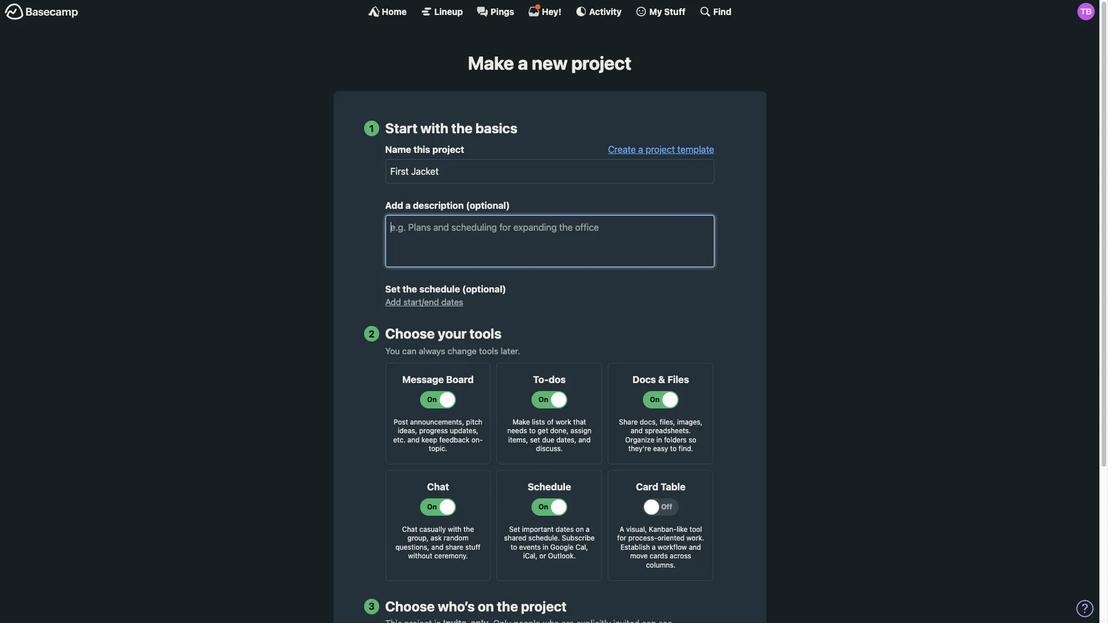 Task type: locate. For each thing, give the bounding box(es) containing it.
a
[[620, 525, 624, 534]]

home link
[[368, 6, 407, 17]]

and down assign
[[579, 436, 591, 444]]

for
[[617, 534, 627, 543]]

project down activity link
[[571, 52, 632, 74]]

announcements,
[[410, 418, 464, 426]]

0 horizontal spatial chat
[[402, 525, 418, 534]]

set inside set the schedule (optional) add start/end dates
[[385, 284, 400, 295]]

set important dates on a shared schedule. subscribe to events in google cal, ical, or outlook.
[[504, 525, 595, 561]]

in down schedule. at bottom
[[543, 543, 549, 552]]

1 choose from the top
[[385, 326, 435, 342]]

0 horizontal spatial dates
[[441, 297, 463, 307]]

chat up group,
[[402, 525, 418, 534]]

with
[[421, 120, 449, 136], [448, 525, 462, 534]]

work
[[556, 418, 571, 426]]

choose up can
[[385, 326, 435, 342]]

due
[[542, 436, 555, 444]]

files
[[668, 374, 689, 385]]

1 horizontal spatial set
[[509, 525, 520, 534]]

on up subscribe
[[576, 525, 584, 534]]

dates up subscribe
[[556, 525, 574, 534]]

and inside a visual, kanban-like tool for process-oriented work. establish a workflow and move cards across columns.
[[689, 543, 701, 552]]

a for create
[[638, 144, 643, 155]]

card table
[[636, 481, 686, 493]]

assign
[[571, 427, 592, 435]]

shared
[[504, 534, 527, 543]]

share
[[445, 543, 463, 552]]

1 vertical spatial (optional)
[[462, 284, 506, 295]]

&
[[658, 374, 665, 385]]

pitch
[[466, 418, 483, 426]]

1 horizontal spatial on
[[576, 525, 584, 534]]

choose right '3'
[[385, 598, 435, 615]]

group,
[[408, 534, 429, 543]]

0 vertical spatial on
[[576, 525, 584, 534]]

the right 'who's'
[[497, 598, 518, 615]]

0 horizontal spatial on
[[478, 598, 494, 615]]

a up cards
[[652, 543, 656, 552]]

project down or
[[521, 598, 567, 615]]

a left description
[[406, 200, 411, 211]]

on-
[[472, 436, 483, 444]]

a inside set important dates on a shared schedule. subscribe to events in google cal, ical, or outlook.
[[586, 525, 590, 534]]

a left new
[[518, 52, 528, 74]]

folders
[[664, 436, 687, 444]]

the inside set the schedule (optional) add start/end dates
[[403, 284, 417, 295]]

set up add start/end dates link
[[385, 284, 400, 295]]

pings
[[491, 6, 514, 16]]

cal,
[[576, 543, 588, 552]]

or
[[540, 552, 546, 561]]

make down pings popup button on the left top of the page
[[468, 52, 514, 74]]

0 vertical spatial add
[[385, 200, 403, 211]]

1 vertical spatial add
[[385, 297, 401, 307]]

organize
[[625, 436, 655, 444]]

set for important
[[509, 525, 520, 534]]

and inside share docs, files, images, and spreadsheets. organize in folders so they're easy to find.
[[631, 427, 643, 435]]

make up needs
[[513, 418, 530, 426]]

and up the "organize"
[[631, 427, 643, 435]]

to down folders
[[670, 445, 677, 453]]

etc.
[[393, 436, 406, 444]]

spreadsheets.
[[645, 427, 691, 435]]

add left start/end
[[385, 297, 401, 307]]

like
[[677, 525, 688, 534]]

in inside set important dates on a shared schedule. subscribe to events in google cal, ical, or outlook.
[[543, 543, 549, 552]]

1 vertical spatial in
[[543, 543, 549, 552]]

0 vertical spatial in
[[657, 436, 662, 444]]

2
[[369, 328, 375, 340]]

switch accounts image
[[5, 3, 79, 21]]

basics
[[476, 120, 518, 136]]

post announcements, pitch ideas, progress updates, etc. and keep feedback on- topic.
[[393, 418, 483, 453]]

1 vertical spatial dates
[[556, 525, 574, 534]]

later.
[[501, 346, 520, 356]]

to up set
[[529, 427, 536, 435]]

events
[[519, 543, 541, 552]]

tools up change at the left bottom
[[470, 326, 502, 342]]

2 add from the top
[[385, 297, 401, 307]]

0 vertical spatial make
[[468, 52, 514, 74]]

1 vertical spatial with
[[448, 525, 462, 534]]

create a project template link
[[608, 144, 714, 155]]

post
[[394, 418, 408, 426]]

the up start/end
[[403, 284, 417, 295]]

who's
[[438, 598, 475, 615]]

establish
[[621, 543, 650, 552]]

add start/end dates link
[[385, 297, 463, 307]]

(optional) right the schedule
[[462, 284, 506, 295]]

subscribe
[[562, 534, 595, 543]]

start
[[385, 120, 418, 136]]

with up random
[[448, 525, 462, 534]]

1 vertical spatial chat
[[402, 525, 418, 534]]

project
[[571, 52, 632, 74], [433, 144, 464, 155], [646, 144, 675, 155], [521, 598, 567, 615]]

stuff
[[664, 6, 686, 16]]

google
[[551, 543, 574, 552]]

0 horizontal spatial in
[[543, 543, 549, 552]]

1 horizontal spatial to
[[529, 427, 536, 435]]

a up subscribe
[[586, 525, 590, 534]]

stuff
[[465, 543, 481, 552]]

2 horizontal spatial to
[[670, 445, 677, 453]]

tools left the later.
[[479, 346, 499, 356]]

1 horizontal spatial in
[[657, 436, 662, 444]]

make inside make lists of work that needs to get done, assign items, set due dates, and discuss.
[[513, 418, 530, 426]]

0 vertical spatial dates
[[441, 297, 463, 307]]

chat down topic.
[[427, 481, 449, 493]]

set up shared
[[509, 525, 520, 534]]

(optional) right description
[[466, 200, 510, 211]]

dates down the schedule
[[441, 297, 463, 307]]

a right the 'create'
[[638, 144, 643, 155]]

to-
[[533, 374, 549, 385]]

make for make lists of work that needs to get done, assign items, set due dates, and discuss.
[[513, 418, 530, 426]]

0 horizontal spatial set
[[385, 284, 400, 295]]

get
[[538, 427, 548, 435]]

1 vertical spatial make
[[513, 418, 530, 426]]

(optional) for add a description (optional)
[[466, 200, 510, 211]]

and down ask
[[431, 543, 444, 552]]

dos
[[549, 374, 566, 385]]

0 vertical spatial to
[[529, 427, 536, 435]]

add
[[385, 200, 403, 211], [385, 297, 401, 307]]

and inside chat casually with the group, ask random questions, and share stuff without ceremony.
[[431, 543, 444, 552]]

without
[[408, 552, 433, 561]]

1 vertical spatial set
[[509, 525, 520, 534]]

on right 'who's'
[[478, 598, 494, 615]]

updates,
[[450, 427, 478, 435]]

columns.
[[646, 561, 676, 570]]

the inside chat casually with the group, ask random questions, and share stuff without ceremony.
[[464, 525, 474, 534]]

chat for chat
[[427, 481, 449, 493]]

create
[[608, 144, 636, 155]]

1 vertical spatial to
[[670, 445, 677, 453]]

visual,
[[626, 525, 647, 534]]

easy
[[653, 445, 668, 453]]

and down ideas,
[[408, 436, 420, 444]]

in up "easy"
[[657, 436, 662, 444]]

1 horizontal spatial chat
[[427, 481, 449, 493]]

lists
[[532, 418, 545, 426]]

1 vertical spatial choose
[[385, 598, 435, 615]]

to inside make lists of work that needs to get done, assign items, set due dates, and discuss.
[[529, 427, 536, 435]]

1 add from the top
[[385, 200, 403, 211]]

to
[[529, 427, 536, 435], [670, 445, 677, 453], [511, 543, 517, 552]]

this
[[414, 144, 430, 155]]

make for make a new project
[[468, 52, 514, 74]]

a
[[518, 52, 528, 74], [638, 144, 643, 155], [406, 200, 411, 211], [586, 525, 590, 534], [652, 543, 656, 552]]

to down shared
[[511, 543, 517, 552]]

set inside set important dates on a shared schedule. subscribe to events in google cal, ical, or outlook.
[[509, 525, 520, 534]]

2 choose from the top
[[385, 598, 435, 615]]

and down work.
[[689, 543, 701, 552]]

create a project template
[[608, 144, 714, 155]]

0 horizontal spatial to
[[511, 543, 517, 552]]

set
[[530, 436, 540, 444]]

workflow
[[658, 543, 687, 552]]

0 vertical spatial (optional)
[[466, 200, 510, 211]]

a for add
[[406, 200, 411, 211]]

chat inside chat casually with the group, ask random questions, and share stuff without ceremony.
[[402, 525, 418, 534]]

and inside post announcements, pitch ideas, progress updates, etc. and keep feedback on- topic.
[[408, 436, 420, 444]]

kanban-
[[649, 525, 677, 534]]

0 vertical spatial chat
[[427, 481, 449, 493]]

the up random
[[464, 525, 474, 534]]

share docs, files, images, and spreadsheets. organize in folders so they're easy to find.
[[619, 418, 703, 453]]

the
[[451, 120, 473, 136], [403, 284, 417, 295], [464, 525, 474, 534], [497, 598, 518, 615]]

(optional) inside set the schedule (optional) add start/end dates
[[462, 284, 506, 295]]

2 vertical spatial to
[[511, 543, 517, 552]]

(optional) for set the schedule (optional) add start/end dates
[[462, 284, 506, 295]]

0 vertical spatial set
[[385, 284, 400, 295]]

with up name this project
[[421, 120, 449, 136]]

find.
[[679, 445, 693, 453]]

lineup link
[[421, 6, 463, 17]]

0 vertical spatial with
[[421, 120, 449, 136]]

1 horizontal spatial dates
[[556, 525, 574, 534]]

discuss.
[[536, 445, 563, 453]]

1
[[369, 123, 374, 134]]

outlook.
[[548, 552, 576, 561]]

set
[[385, 284, 400, 295], [509, 525, 520, 534]]

0 vertical spatial choose
[[385, 326, 435, 342]]

add left description
[[385, 200, 403, 211]]



Task type: vqa. For each thing, say whether or not it's contained in the screenshot.
Make
yes



Task type: describe. For each thing, give the bounding box(es) containing it.
name
[[385, 144, 411, 155]]

find
[[713, 6, 732, 16]]

main element
[[0, 0, 1100, 23]]

project down start with the basics
[[433, 144, 464, 155]]

items,
[[508, 436, 528, 444]]

the left basics
[[451, 120, 473, 136]]

that
[[573, 418, 586, 426]]

with inside chat casually with the group, ask random questions, and share stuff without ceremony.
[[448, 525, 462, 534]]

across
[[670, 552, 692, 561]]

name this project
[[385, 144, 464, 155]]

pings button
[[477, 6, 514, 17]]

and inside make lists of work that needs to get done, assign items, set due dates, and discuss.
[[579, 436, 591, 444]]

ical,
[[523, 552, 538, 561]]

choose for choose your tools
[[385, 326, 435, 342]]

to-dos
[[533, 374, 566, 385]]

ask
[[431, 534, 442, 543]]

keep
[[422, 436, 437, 444]]

to inside share docs, files, images, and spreadsheets. organize in folders so they're easy to find.
[[670, 445, 677, 453]]

my
[[649, 6, 662, 16]]

docs
[[633, 374, 656, 385]]

description
[[413, 200, 464, 211]]

find button
[[700, 6, 732, 17]]

board
[[446, 374, 474, 385]]

they're
[[629, 445, 651, 453]]

docs & files
[[633, 374, 689, 385]]

a visual, kanban-like tool for process-oriented work. establish a workflow and move cards across columns.
[[617, 525, 704, 570]]

tool
[[690, 525, 702, 534]]

start with the basics
[[385, 120, 518, 136]]

schedule.
[[529, 534, 560, 543]]

start/end
[[403, 297, 439, 307]]

0 vertical spatial tools
[[470, 326, 502, 342]]

activity
[[589, 6, 622, 16]]

choose for choose who's on the project
[[385, 598, 435, 615]]

process-
[[628, 534, 658, 543]]

needs
[[507, 427, 527, 435]]

on inside set important dates on a shared schedule. subscribe to events in google cal, ical, or outlook.
[[576, 525, 584, 534]]

work.
[[687, 534, 704, 543]]

tyler black image
[[1078, 3, 1095, 20]]

1 vertical spatial on
[[478, 598, 494, 615]]

add inside set the schedule (optional) add start/end dates
[[385, 297, 401, 307]]

chat for chat casually with the group, ask random questions, and share stuff without ceremony.
[[402, 525, 418, 534]]

ceremony.
[[434, 552, 468, 561]]

activity link
[[575, 6, 622, 17]]

dates inside set the schedule (optional) add start/end dates
[[441, 297, 463, 307]]

lineup
[[435, 6, 463, 16]]

dates,
[[556, 436, 577, 444]]

schedule
[[419, 284, 460, 295]]

always
[[419, 346, 445, 356]]

a inside a visual, kanban-like tool for process-oriented work. establish a workflow and move cards across columns.
[[652, 543, 656, 552]]

template
[[678, 144, 714, 155]]

can
[[402, 346, 417, 356]]

files,
[[660, 418, 675, 426]]

dates inside set important dates on a shared schedule. subscribe to events in google cal, ical, or outlook.
[[556, 525, 574, 534]]

schedule
[[528, 481, 571, 493]]

ideas,
[[398, 427, 417, 435]]

to inside set important dates on a shared schedule. subscribe to events in google cal, ical, or outlook.
[[511, 543, 517, 552]]

new
[[532, 52, 568, 74]]

hey! button
[[528, 4, 562, 17]]

in inside share docs, files, images, and spreadsheets. organize in folders so they're easy to find.
[[657, 436, 662, 444]]

you can always change tools later.
[[385, 346, 520, 356]]

random
[[444, 534, 469, 543]]

Name this project text field
[[385, 159, 714, 184]]

project left the template
[[646, 144, 675, 155]]

table
[[661, 481, 686, 493]]

done,
[[550, 427, 569, 435]]

Add a description (optional) text field
[[385, 215, 714, 267]]

3
[[369, 601, 375, 612]]

hey!
[[542, 6, 562, 16]]

set for the
[[385, 284, 400, 295]]

my stuff button
[[636, 6, 686, 17]]

change
[[448, 346, 477, 356]]

chat casually with the group, ask random questions, and share stuff without ceremony.
[[396, 525, 481, 561]]

share
[[619, 418, 638, 426]]

questions,
[[396, 543, 429, 552]]

make lists of work that needs to get done, assign items, set due dates, and discuss.
[[507, 418, 592, 453]]

choose your tools
[[385, 326, 502, 342]]

a for make
[[518, 52, 528, 74]]

images,
[[677, 418, 703, 426]]

make a new project
[[468, 52, 632, 74]]

progress
[[419, 427, 448, 435]]

of
[[547, 418, 554, 426]]

so
[[689, 436, 697, 444]]

topic.
[[429, 445, 447, 453]]

oriented
[[658, 534, 685, 543]]

card
[[636, 481, 658, 493]]

important
[[522, 525, 554, 534]]

choose who's on the project
[[385, 598, 567, 615]]

your
[[438, 326, 467, 342]]

move
[[630, 552, 648, 561]]

1 vertical spatial tools
[[479, 346, 499, 356]]

feedback
[[439, 436, 470, 444]]



